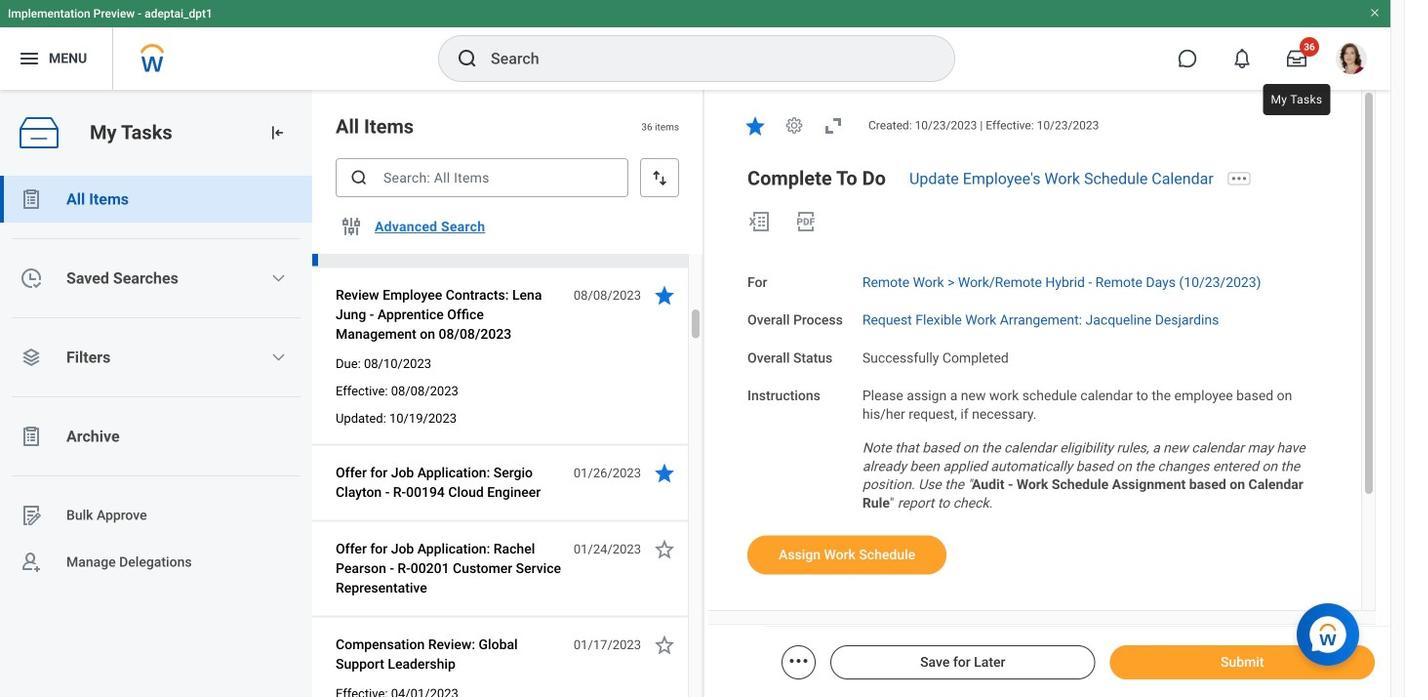 Task type: vqa. For each thing, say whether or not it's contained in the screenshot.
DATE to the right
no



Task type: describe. For each thing, give the bounding box(es) containing it.
1 star image from the top
[[653, 284, 677, 307]]

rename image
[[20, 504, 43, 527]]

search image
[[350, 168, 369, 187]]

clock check image
[[20, 267, 43, 290]]

profile logan mcneil image
[[1337, 43, 1368, 78]]

user plus image
[[20, 551, 43, 574]]

related actions image
[[787, 649, 811, 673]]

gear image
[[785, 116, 805, 135]]

0 vertical spatial star image
[[744, 114, 767, 138]]

2 star image from the top
[[653, 537, 677, 561]]

inbox large image
[[1288, 49, 1307, 68]]

notifications large image
[[1233, 49, 1253, 68]]

justify image
[[18, 47, 41, 70]]

Search: All Items text field
[[336, 158, 629, 197]]

sort image
[[650, 168, 670, 187]]



Task type: locate. For each thing, give the bounding box(es) containing it.
clipboard image
[[20, 187, 43, 211]]

view printable version (pdf) image
[[795, 210, 818, 233]]

star image
[[744, 114, 767, 138], [653, 461, 677, 485], [653, 633, 677, 657]]

0 vertical spatial star image
[[653, 284, 677, 307]]

clipboard image
[[20, 425, 43, 448]]

list
[[0, 176, 312, 586]]

export to excel image
[[748, 210, 771, 233]]

chevron down image
[[271, 270, 286, 286]]

search image
[[456, 47, 479, 70]]

Search Workday  search field
[[491, 37, 915, 80]]

banner
[[0, 0, 1391, 90]]

transformation import image
[[268, 123, 287, 143]]

fullscreen image
[[822, 114, 846, 138]]

star image
[[653, 284, 677, 307], [653, 537, 677, 561]]

1 vertical spatial star image
[[653, 461, 677, 485]]

tooltip
[[1260, 80, 1335, 119]]

1 vertical spatial star image
[[653, 537, 677, 561]]

close environment banner image
[[1370, 7, 1382, 19]]

configure image
[[340, 215, 363, 238]]

2 vertical spatial star image
[[653, 633, 677, 657]]

item list element
[[312, 90, 705, 697]]



